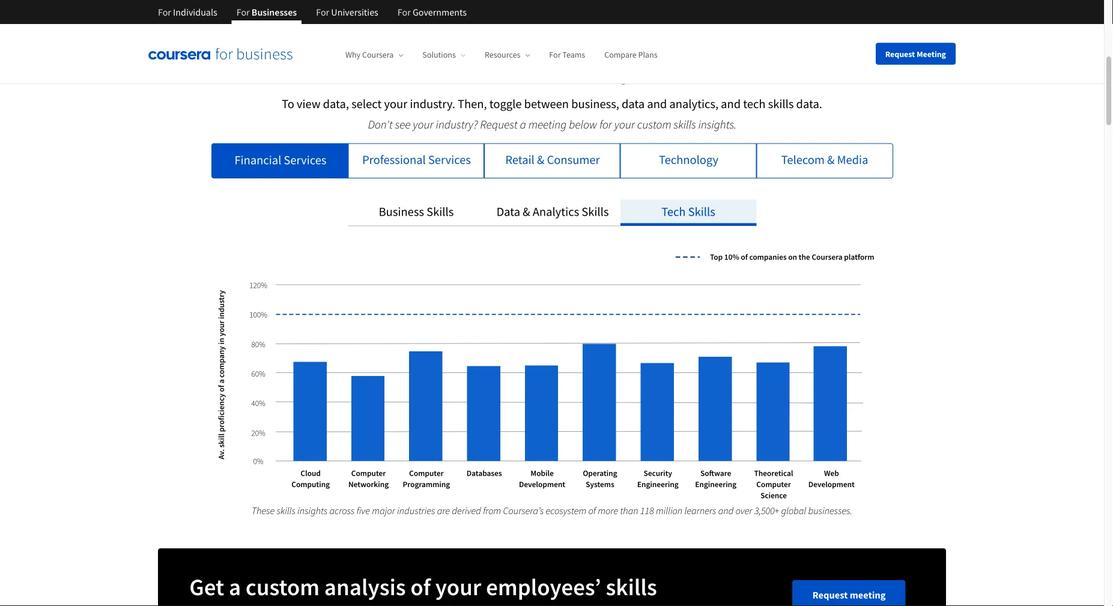 Task type: describe. For each thing, give the bounding box(es) containing it.
for universities
[[316, 6, 378, 18]]

coursera for business image
[[148, 48, 293, 60]]

why coursera link
[[345, 49, 403, 60]]

businesses
[[252, 6, 297, 18]]

governments
[[413, 6, 467, 18]]

for for individuals
[[158, 6, 171, 18]]

why
[[345, 49, 360, 60]]

resources link
[[485, 49, 530, 60]]

resources
[[485, 49, 520, 60]]

why coursera
[[345, 49, 394, 60]]

universities
[[331, 6, 378, 18]]

for teams
[[549, 49, 585, 60]]

for individuals
[[158, 6, 217, 18]]

meeting
[[917, 48, 946, 59]]

banner navigation
[[148, 0, 476, 33]]

for for governments
[[398, 6, 411, 18]]

coursera
[[362, 49, 394, 60]]

for for universities
[[316, 6, 329, 18]]

compare
[[604, 49, 636, 60]]

solutions
[[422, 49, 456, 60]]

for governments
[[398, 6, 467, 18]]

plans
[[638, 49, 657, 60]]

individuals
[[173, 6, 217, 18]]



Task type: vqa. For each thing, say whether or not it's contained in the screenshot.
TEAMS
yes



Task type: locate. For each thing, give the bounding box(es) containing it.
request meeting button
[[876, 43, 956, 65]]

compare plans link
[[604, 49, 657, 60]]

solutions link
[[422, 49, 465, 60]]

for for businesses
[[236, 6, 250, 18]]

for
[[158, 6, 171, 18], [236, 6, 250, 18], [316, 6, 329, 18], [398, 6, 411, 18], [549, 49, 561, 60]]

compare plans
[[604, 49, 657, 60]]

for left teams
[[549, 49, 561, 60]]

for teams link
[[549, 49, 585, 60]]

for left the individuals
[[158, 6, 171, 18]]

for businesses
[[236, 6, 297, 18]]

request
[[885, 48, 915, 59]]

request meeting
[[885, 48, 946, 59]]

teams
[[562, 49, 585, 60]]

for left 'universities'
[[316, 6, 329, 18]]

for left governments
[[398, 6, 411, 18]]

for left businesses
[[236, 6, 250, 18]]



